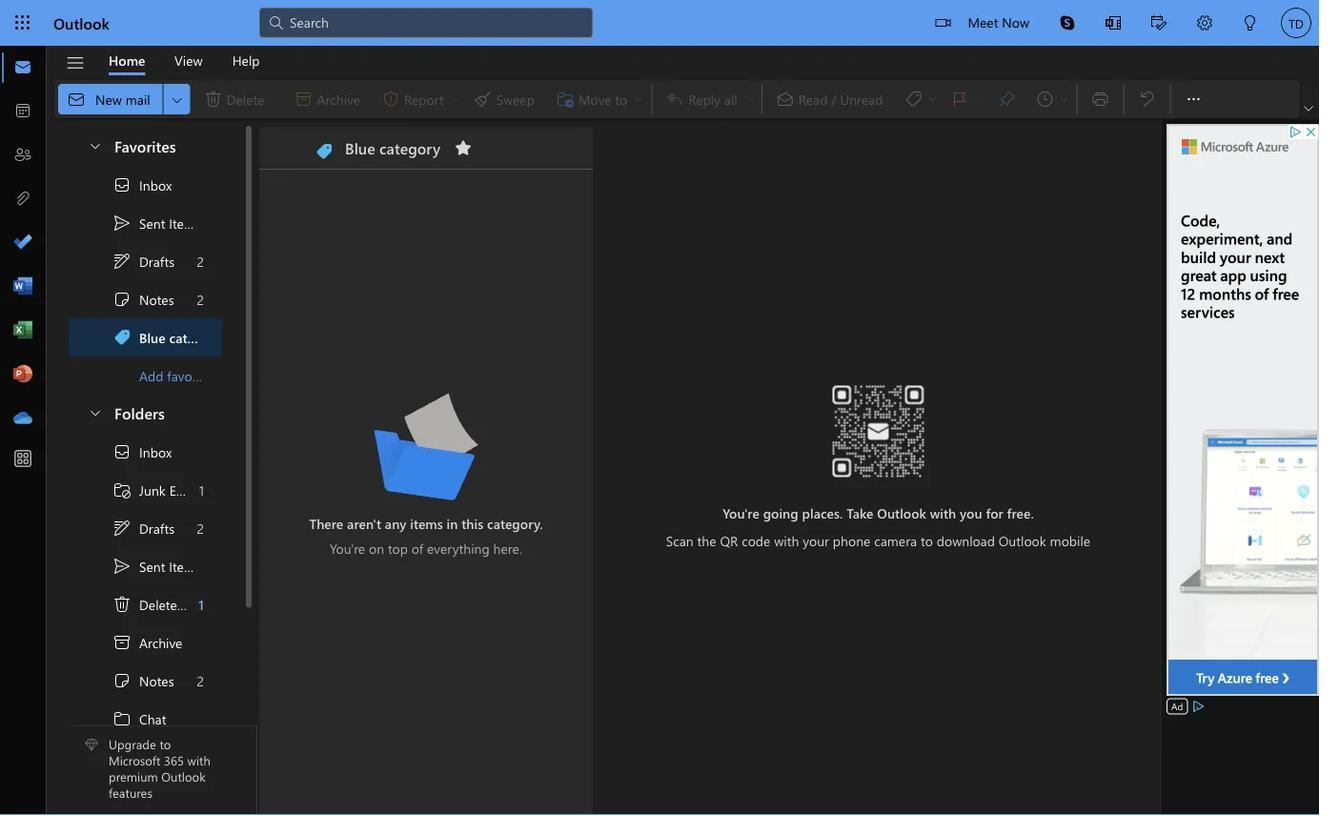 Task type: vqa. For each thing, say whether or not it's contained in the screenshot.


Task type: locate. For each thing, give the bounding box(es) containing it.
2  tree item from the top
[[69, 509, 222, 547]]

you're up qr
[[723, 504, 760, 522]]

 drafts down  tree item
[[112, 519, 175, 538]]

calendar image
[[13, 102, 32, 121]]

 for favorites
[[88, 138, 103, 153]]

 tree item down junk at the bottom
[[69, 509, 222, 547]]

meet now
[[968, 13, 1030, 31]]

 tree item inside favorites 'tree'
[[69, 166, 222, 204]]

on
[[369, 540, 384, 557]]

1  from the top
[[112, 214, 132, 233]]

application
[[0, 0, 1319, 815]]

1 vertical spatial drafts
[[139, 519, 175, 537]]

outlook up 
[[53, 12, 110, 33]]

2  from the top
[[112, 442, 132, 461]]

1  from the top
[[112, 175, 132, 194]]

0 vertical spatial category
[[380, 138, 440, 158]]

0 vertical spatial  tree item
[[69, 242, 222, 280]]

 down 
[[112, 519, 132, 538]]

 tree item
[[69, 624, 222, 662]]

outlook banner
[[0, 0, 1319, 48]]

 button left folders
[[78, 395, 111, 430]]

 button
[[1136, 0, 1182, 48]]

0 vertical spatial  notes
[[112, 290, 174, 309]]

items right deleted
[[189, 596, 221, 613]]

2 notes from the top
[[139, 672, 174, 690]]

 tree item up ' blue category'
[[69, 280, 222, 318]]

2  from the top
[[112, 671, 132, 690]]

0 vertical spatial  tree item
[[69, 204, 222, 242]]

 inside favorites 'tree'
[[112, 175, 132, 194]]

1 horizontal spatial to
[[921, 531, 933, 549]]

1  button from the top
[[78, 128, 111, 163]]

0 horizontal spatial category
[[169, 329, 223, 346]]

category left  "button"
[[380, 138, 440, 158]]

move & delete group
[[58, 80, 648, 118]]

 search field
[[259, 0, 593, 43]]

1 vertical spatial  notes
[[112, 671, 174, 690]]

1  inbox from the top
[[112, 175, 172, 194]]

1 1 from the top
[[199, 481, 204, 499]]

1 vertical spatial you're
[[330, 540, 365, 557]]

1 vertical spatial 
[[112, 557, 132, 576]]

tree
[[69, 433, 222, 814]]

 junk email 1
[[112, 480, 204, 500]]

 button
[[1182, 0, 1228, 48]]

to
[[921, 531, 933, 549], [160, 736, 171, 753]]

0 vertical spatial inbox
[[139, 176, 172, 194]]

 tree item
[[69, 166, 222, 204], [69, 433, 222, 471]]

drafts inside favorites 'tree'
[[139, 252, 175, 270]]

1 vertical spatial  tree item
[[69, 433, 222, 471]]

 up  tree item
[[112, 252, 132, 271]]

0 vertical spatial sent
[[139, 214, 165, 232]]

 button down the  new mail
[[78, 128, 111, 163]]

1  from the top
[[112, 252, 132, 271]]

 drafts
[[112, 252, 175, 271], [112, 519, 175, 538]]

 tree item
[[69, 204, 222, 242], [69, 547, 222, 585]]

0 vertical spatial to
[[921, 531, 933, 549]]

 button
[[448, 134, 479, 161]]

2  notes from the top
[[112, 671, 174, 690]]

 deleted items
[[112, 595, 221, 614]]

2  drafts from the top
[[112, 519, 175, 538]]

1 inside  tree item
[[199, 596, 204, 613]]

0 vertical spatial with
[[930, 504, 956, 522]]

 tree item
[[69, 280, 222, 318], [69, 662, 222, 700]]

tab list
[[94, 46, 275, 75]]

 inside folders tree item
[[88, 405, 103, 420]]

2 drafts from the top
[[139, 519, 175, 537]]

1 vertical spatial  button
[[78, 395, 111, 430]]

 down move & delete group on the left of page
[[315, 141, 334, 160]]

 notes inside favorites 'tree'
[[112, 290, 174, 309]]

category up favorite
[[169, 329, 223, 346]]

 notes for 2nd  "tree item" from the top of the page
[[112, 671, 174, 690]]

2 horizontal spatial with
[[930, 504, 956, 522]]

add
[[139, 367, 164, 384]]

download
[[937, 531, 995, 549]]

blue up add
[[139, 329, 166, 346]]

everything
[[427, 540, 490, 557]]

td image
[[1281, 8, 1312, 38]]

 down the  new mail
[[88, 138, 103, 153]]

2
[[197, 252, 204, 270], [197, 291, 204, 308], [197, 519, 204, 537], [197, 672, 204, 690]]

 notes down  tree item
[[112, 671, 174, 690]]

items up  deleted items
[[169, 557, 201, 575]]

 button inside folders tree item
[[78, 395, 111, 430]]

notes up ' blue category'
[[139, 291, 174, 308]]

 inside favorites 'tree'
[[112, 252, 132, 271]]

0 horizontal spatial you're
[[330, 540, 365, 557]]

0 vertical spatial drafts
[[139, 252, 175, 270]]

0 vertical spatial  sent items
[[112, 214, 201, 233]]

0 vertical spatial 
[[112, 175, 132, 194]]

you're
[[723, 504, 760, 522], [330, 540, 365, 557]]


[[936, 15, 951, 31]]

1 vertical spatial sent
[[139, 557, 165, 575]]

 up add favorite "tree item"
[[112, 328, 132, 347]]

items inside favorites 'tree'
[[169, 214, 201, 232]]

2 2 from the top
[[197, 291, 204, 308]]

 up  tree item
[[112, 290, 132, 309]]

3 2 from the top
[[197, 519, 204, 537]]

home
[[109, 51, 145, 69]]

1 vertical spatial 
[[112, 519, 132, 538]]

0 horizontal spatial to
[[160, 736, 171, 753]]

outlook right premium
[[161, 768, 206, 785]]

1  from the top
[[112, 290, 132, 309]]

0 vertical spatial  inbox
[[112, 175, 172, 194]]

 tree item
[[69, 242, 222, 280], [69, 509, 222, 547]]

1 horizontal spatial you're
[[723, 504, 760, 522]]

0 horizontal spatial blue
[[139, 329, 166, 346]]


[[112, 252, 132, 271], [112, 519, 132, 538]]

here.
[[493, 540, 522, 557]]

2 vertical spatial with
[[187, 752, 211, 769]]

blue inside ' blue category'
[[139, 329, 166, 346]]

1 inbox from the top
[[139, 176, 172, 194]]

 notes for 1st  "tree item" from the top
[[112, 290, 174, 309]]

mail
[[126, 90, 150, 108]]

drafts up ' blue category'
[[139, 252, 175, 270]]

2 vertical spatial items
[[189, 596, 221, 613]]

1  sent items from the top
[[112, 214, 201, 233]]


[[1185, 90, 1204, 109]]

word image
[[13, 277, 32, 296]]

 inbox
[[112, 175, 172, 194], [112, 442, 172, 461]]

notes inside favorites 'tree'
[[139, 291, 174, 308]]

1 2 from the top
[[197, 252, 204, 270]]

 blue category
[[112, 328, 223, 347]]

1 right deleted
[[199, 596, 204, 613]]

1  tree item from the top
[[69, 166, 222, 204]]

1 vertical spatial 
[[112, 442, 132, 461]]

inbox down favorites 'tree item'
[[139, 176, 172, 194]]

 tree item for 
[[69, 509, 222, 547]]

 inside message list section
[[315, 141, 334, 160]]

1 vertical spatial notes
[[139, 672, 174, 690]]

 inside favorites 'tree item'
[[88, 138, 103, 153]]

 tree item down favorites 'tree item'
[[69, 204, 222, 242]]

 up 
[[112, 557, 132, 576]]

items for 2nd  tree item from the bottom
[[169, 214, 201, 232]]

application containing outlook
[[0, 0, 1319, 815]]

1 right junk at the bottom
[[199, 481, 204, 499]]

1 vertical spatial 1
[[199, 596, 204, 613]]

0 vertical spatial 
[[112, 252, 132, 271]]

drafts down  junk email 1
[[139, 519, 175, 537]]

 sent items up deleted
[[112, 557, 201, 576]]

items
[[169, 214, 201, 232], [169, 557, 201, 575], [189, 596, 221, 613]]

1 vertical spatial  sent items
[[112, 557, 201, 576]]

 inside tree
[[112, 519, 132, 538]]

more apps image
[[13, 450, 32, 469]]

2  from the top
[[112, 557, 132, 576]]

1 vertical spatial  tree item
[[69, 547, 222, 585]]

 tree item down ' archive'
[[69, 662, 222, 700]]

notes for 2nd  "tree item" from the top of the page
[[139, 672, 174, 690]]

message list section
[[259, 122, 593, 814]]

 sent items inside favorites 'tree'
[[112, 214, 201, 233]]

1 horizontal spatial category
[[380, 138, 440, 158]]

inbox
[[139, 176, 172, 194], [139, 443, 172, 461]]

1 sent from the top
[[139, 214, 165, 232]]

0 vertical spatial 
[[315, 141, 334, 160]]

0 vertical spatial  button
[[78, 128, 111, 163]]

0 vertical spatial  drafts
[[112, 252, 175, 271]]

 inside tree
[[112, 557, 132, 576]]

to down the chat
[[160, 736, 171, 753]]

0 vertical spatial 1
[[199, 481, 204, 499]]

qr
[[720, 531, 738, 549]]

 inbox down favorites 'tree item'
[[112, 175, 172, 194]]

outlook
[[53, 12, 110, 33], [877, 504, 927, 522], [999, 531, 1047, 549], [161, 768, 206, 785]]

 sent items
[[112, 214, 201, 233], [112, 557, 201, 576]]

upgrade
[[109, 736, 156, 753]]


[[112, 709, 132, 728]]

0 horizontal spatial 
[[112, 328, 132, 347]]

 left folders
[[88, 405, 103, 420]]

Search field
[[288, 12, 582, 32]]

with left you
[[930, 504, 956, 522]]

with
[[930, 504, 956, 522], [774, 531, 799, 549], [187, 752, 211, 769]]

1 horizontal spatial blue
[[345, 138, 375, 158]]


[[1197, 15, 1213, 31]]


[[1152, 15, 1167, 31]]

 tree item up  tree item
[[69, 242, 222, 280]]

2  button from the top
[[78, 395, 111, 430]]

1  drafts from the top
[[112, 252, 175, 271]]

of
[[412, 540, 423, 557]]

 inbox inside favorites 'tree'
[[112, 175, 172, 194]]

1  notes from the top
[[112, 290, 174, 309]]

2  tree item from the top
[[69, 547, 222, 585]]

2 vertical spatial 
[[88, 405, 103, 420]]


[[169, 92, 185, 107], [88, 138, 103, 153], [88, 405, 103, 420]]

0 vertical spatial 
[[112, 214, 132, 233]]

help button
[[218, 46, 274, 75]]

 button
[[1091, 0, 1136, 48]]

 button
[[164, 84, 190, 114]]

0 vertical spatial notes
[[139, 291, 174, 308]]

1 drafts from the top
[[139, 252, 175, 270]]

view
[[175, 51, 203, 69]]

mail image
[[13, 58, 32, 77]]

heading
[[490, 127, 515, 169]]

1 vertical spatial  tree item
[[69, 509, 222, 547]]

microsoft
[[109, 752, 161, 769]]


[[112, 480, 132, 500]]

sent
[[139, 214, 165, 232], [139, 557, 165, 575]]

0 vertical spatial blue
[[345, 138, 375, 158]]

1 vertical spatial 
[[88, 138, 103, 153]]

upgrade to microsoft 365 with premium outlook features
[[109, 736, 211, 801]]

 down favorites 'tree item'
[[112, 214, 132, 233]]

sent down favorites 'tree item'
[[139, 214, 165, 232]]

2  sent items from the top
[[112, 557, 201, 576]]


[[112, 175, 132, 194], [112, 442, 132, 461]]

1 vertical spatial 
[[112, 328, 132, 347]]

1 vertical spatial blue
[[139, 329, 166, 346]]

1 vertical spatial  inbox
[[112, 442, 172, 461]]

items down favorites 'tree item'
[[169, 214, 201, 232]]

1 notes from the top
[[139, 291, 174, 308]]

to right the camera
[[921, 531, 933, 549]]

 tree item down favorites
[[69, 166, 222, 204]]


[[112, 214, 132, 233], [112, 557, 132, 576]]

any
[[385, 515, 407, 532]]

1 horizontal spatial with
[[774, 531, 799, 549]]

1 vertical spatial to
[[160, 736, 171, 753]]

1
[[199, 481, 204, 499], [199, 596, 204, 613]]

drafts for 
[[139, 252, 175, 270]]

email
[[169, 481, 201, 499]]

favorites tree
[[69, 120, 223, 395]]

0 vertical spatial 
[[169, 92, 185, 107]]

1 vertical spatial 
[[112, 671, 132, 690]]

 button
[[78, 128, 111, 163], [78, 395, 111, 430]]

your
[[803, 531, 829, 549]]

with right '365'
[[187, 752, 211, 769]]

premium
[[109, 768, 158, 785]]

to do image
[[13, 234, 32, 253]]

sent up  tree item
[[139, 557, 165, 575]]

features
[[109, 784, 152, 801]]

notes up the chat
[[139, 672, 174, 690]]

you're left the on
[[330, 540, 365, 557]]

there
[[309, 515, 343, 532]]

 chat
[[112, 709, 166, 728]]

1 vertical spatial  tree item
[[69, 662, 222, 700]]

with inside upgrade to microsoft 365 with premium outlook features
[[187, 752, 211, 769]]

2 1 from the top
[[199, 596, 204, 613]]

1 vertical spatial  drafts
[[112, 519, 175, 538]]

0 vertical spatial  tree item
[[69, 280, 222, 318]]

 tree item up deleted
[[69, 547, 222, 585]]

1 horizontal spatial 
[[315, 141, 334, 160]]

0 vertical spatial you're
[[723, 504, 760, 522]]

1 vertical spatial category
[[169, 329, 223, 346]]

0 vertical spatial items
[[169, 214, 201, 232]]

 inbox down folders tree item
[[112, 442, 172, 461]]

 drafts inside favorites 'tree'
[[112, 252, 175, 271]]

0 horizontal spatial with
[[187, 752, 211, 769]]

free.
[[1007, 504, 1034, 522]]

 sent items for 2nd  tree item from the top
[[112, 557, 201, 576]]

1 vertical spatial items
[[169, 557, 201, 575]]

1 vertical spatial inbox
[[139, 443, 172, 461]]

inbox up  junk email 1
[[139, 443, 172, 461]]

drafts
[[139, 252, 175, 270], [139, 519, 175, 537]]

with down going
[[774, 531, 799, 549]]

 button inside favorites 'tree item'
[[78, 128, 111, 163]]

 down favorites 'tree item'
[[112, 175, 132, 194]]


[[315, 141, 334, 160], [112, 328, 132, 347]]

 inside tree item
[[112, 328, 132, 347]]

 notes up  tree item
[[112, 290, 174, 309]]

category
[[380, 138, 440, 158], [169, 329, 223, 346]]

 tree item for 
[[69, 242, 222, 280]]

365
[[164, 752, 184, 769]]

blue down move & delete group on the left of page
[[345, 138, 375, 158]]

0 vertical spatial  tree item
[[69, 166, 222, 204]]

0 vertical spatial 
[[112, 290, 132, 309]]

 drafts up  tree item
[[112, 252, 175, 271]]

favorites tree item
[[69, 128, 222, 166]]

 tree item up junk at the bottom
[[69, 433, 222, 471]]

mobile
[[1050, 531, 1091, 549]]

 sent items down favorites 'tree item'
[[112, 214, 201, 233]]

items
[[410, 515, 443, 532]]

category inside ' blue category'
[[169, 329, 223, 346]]

 down 
[[112, 671, 132, 690]]

1  tree item from the top
[[69, 242, 222, 280]]

 for folders
[[88, 405, 103, 420]]

favorites
[[114, 135, 176, 156]]

 up 
[[112, 442, 132, 461]]

category inside message list section
[[380, 138, 440, 158]]

2  from the top
[[112, 519, 132, 538]]

 right mail
[[169, 92, 185, 107]]

tab list containing home
[[94, 46, 275, 75]]

premium features image
[[85, 738, 98, 752]]



Task type: describe. For each thing, give the bounding box(es) containing it.
help
[[232, 51, 260, 69]]

 sent items for 2nd  tree item from the bottom
[[112, 214, 201, 233]]


[[1106, 15, 1121, 31]]

2  tree item from the top
[[69, 662, 222, 700]]

to inside upgrade to microsoft 365 with premium outlook features
[[160, 736, 171, 753]]

4 2 from the top
[[197, 672, 204, 690]]

places.
[[802, 504, 843, 522]]


[[454, 138, 473, 157]]

add favorite
[[139, 367, 212, 384]]

now
[[1002, 13, 1030, 31]]

you
[[960, 504, 983, 522]]

 inside favorites 'tree'
[[112, 214, 132, 233]]

 drafts for 
[[112, 252, 175, 271]]

blue category
[[345, 138, 440, 158]]

2 sent from the top
[[139, 557, 165, 575]]

outlook up the camera
[[877, 504, 927, 522]]

aren't
[[347, 515, 381, 532]]

1  tree item from the top
[[69, 204, 222, 242]]

tags group
[[766, 80, 1073, 118]]

 button for folders
[[78, 395, 111, 430]]

view button
[[160, 46, 217, 75]]

folders tree item
[[69, 395, 222, 433]]

 for 
[[112, 252, 132, 271]]

 for  blue category
[[112, 328, 132, 347]]

people image
[[13, 146, 32, 165]]

chat
[[139, 710, 166, 728]]

home button
[[94, 46, 160, 75]]

onedrive image
[[13, 409, 32, 428]]

deleted
[[139, 596, 185, 613]]

left-rail-appbar navigation
[[4, 46, 42, 440]]

favorite
[[167, 367, 212, 384]]


[[112, 595, 132, 614]]

drafts for 
[[139, 519, 175, 537]]


[[1243, 15, 1258, 31]]

add favorite tree item
[[69, 357, 222, 395]]

in
[[447, 515, 458, 532]]

 button
[[56, 47, 94, 79]]

1 inside  junk email 1
[[199, 481, 204, 499]]

 button
[[1175, 80, 1213, 118]]

you're going places. take outlook with you for free. scan the qr code with your phone camera to download outlook mobile
[[666, 504, 1091, 549]]

you're inside there aren't any items in this category. you're on top of everything here.
[[330, 540, 365, 557]]

sent inside favorites 'tree'
[[139, 214, 165, 232]]

junk
[[139, 481, 166, 499]]

archive
[[139, 634, 183, 651]]

you're inside you're going places. take outlook with you for free. scan the qr code with your phone camera to download outlook mobile
[[723, 504, 760, 522]]

heading inside message list section
[[490, 127, 515, 169]]

outlook link
[[53, 0, 110, 46]]

new
[[95, 90, 122, 108]]

code
[[742, 531, 771, 549]]

camera
[[874, 531, 917, 549]]

files image
[[13, 190, 32, 209]]

 tree item
[[69, 318, 223, 357]]

 inside popup button
[[169, 92, 185, 107]]

to inside you're going places. take outlook with you for free. scan the qr code with your phone camera to download outlook mobile
[[921, 531, 933, 549]]

items inside  deleted items
[[189, 596, 221, 613]]


[[1304, 104, 1314, 113]]

items for 2nd  tree item from the top
[[169, 557, 201, 575]]

 for 
[[112, 519, 132, 538]]

 button
[[1045, 0, 1091, 46]]

 for 
[[315, 141, 334, 160]]

 tree item
[[69, 471, 222, 509]]

 tree item
[[69, 585, 222, 624]]

the
[[697, 531, 717, 549]]

2  tree item from the top
[[69, 433, 222, 471]]


[[65, 53, 85, 73]]

 new mail
[[67, 90, 150, 109]]

notes for 1st  "tree item" from the top
[[139, 291, 174, 308]]

 button
[[1300, 99, 1318, 118]]

2  inbox from the top
[[112, 442, 172, 461]]

excel image
[[13, 321, 32, 340]]

folders
[[114, 402, 165, 423]]

outlook inside upgrade to microsoft 365 with premium outlook features
[[161, 768, 206, 785]]

this
[[462, 515, 484, 532]]

going
[[763, 504, 799, 522]]

powerpoint image
[[13, 365, 32, 384]]


[[67, 90, 86, 109]]

for
[[986, 504, 1004, 522]]


[[112, 633, 132, 652]]

meet
[[968, 13, 999, 31]]

there aren't any items in this category. you're on top of everything here.
[[309, 515, 543, 557]]

 archive
[[112, 633, 183, 652]]

category.
[[487, 515, 543, 532]]

ad
[[1172, 700, 1183, 713]]

 button
[[1228, 0, 1274, 48]]

scan
[[666, 531, 694, 549]]

 button for favorites
[[78, 128, 111, 163]]

outlook inside outlook banner
[[53, 12, 110, 33]]

outlook down free.
[[999, 531, 1047, 549]]

1 vertical spatial with
[[774, 531, 799, 549]]

tree containing 
[[69, 433, 222, 814]]


[[267, 13, 286, 32]]

inbox inside favorites 'tree'
[[139, 176, 172, 194]]

set your advertising preferences image
[[1191, 699, 1206, 714]]


[[1060, 15, 1075, 31]]

phone
[[833, 531, 871, 549]]

 tree item
[[69, 700, 222, 738]]

blue inside message list section
[[345, 138, 375, 158]]

top
[[388, 540, 408, 557]]

 inside favorites 'tree'
[[112, 290, 132, 309]]

1  tree item from the top
[[69, 280, 222, 318]]

 drafts for 
[[112, 519, 175, 538]]

2 inbox from the top
[[139, 443, 172, 461]]

take
[[847, 504, 874, 522]]



